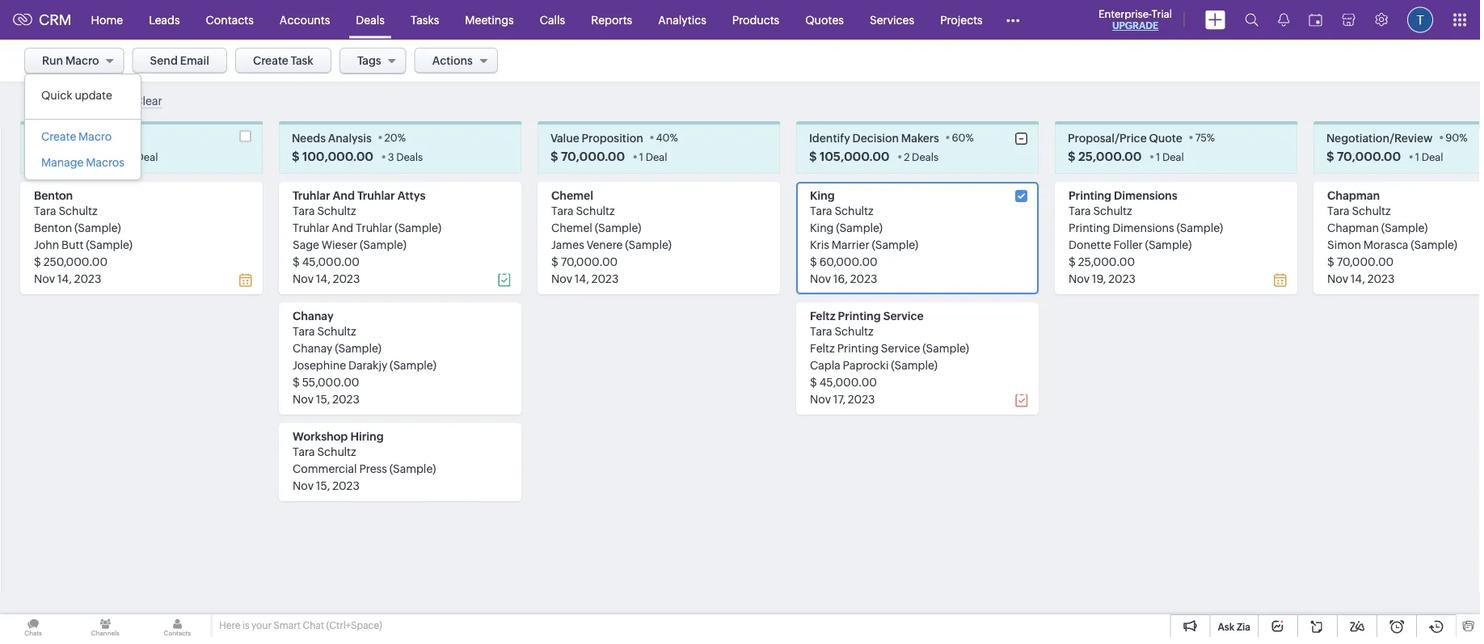 Task type: describe. For each thing, give the bounding box(es) containing it.
attys
[[398, 189, 426, 202]]

run macro button
[[24, 48, 124, 74]]

clear
[[134, 95, 162, 108]]

accounts link
[[267, 0, 343, 39]]

90 %
[[1446, 131, 1468, 143]]

schultz inside chemel tara schultz chemel (sample) james venere (sample) $ 70,000.00 nov 14, 2023
[[576, 204, 615, 217]]

(sample) up the kris marrier (sample) link
[[836, 221, 883, 234]]

100,000.00
[[302, 149, 374, 163]]

(sample) right marrier
[[872, 238, 919, 251]]

john
[[34, 238, 59, 251]]

wieser
[[322, 238, 358, 251]]

0 vertical spatial dimensions
[[1114, 189, 1178, 202]]

40 %
[[656, 131, 678, 143]]

55,000.00
[[302, 375, 359, 388]]

$ inside truhlar and truhlar attys tara schultz truhlar and truhlar (sample) sage wieser (sample) $ 45,000.00 nov 14, 2023
[[293, 255, 300, 268]]

reports
[[591, 13, 632, 26]]

accounts
[[280, 13, 330, 26]]

nov inside the workshop hiring tara schultz commercial press (sample) nov 15, 2023
[[293, 479, 314, 492]]

nov inside truhlar and truhlar attys tara schultz truhlar and truhlar (sample) sage wieser (sample) $ 45,000.00 nov 14, 2023
[[293, 272, 314, 285]]

create menu image
[[1206, 10, 1226, 30]]

decision
[[853, 131, 899, 144]]

15, inside chanay tara schultz chanay (sample) josephine darakjy (sample) $ 55,000.00 nov 15, 2023
[[316, 392, 330, 405]]

qualification
[[33, 131, 102, 144]]

1 1 deal from the left
[[130, 151, 158, 163]]

send email
[[150, 54, 209, 67]]

tara inside king tara schultz king (sample) kris marrier (sample) $ 60,000.00 nov 16, 2023
[[810, 204, 832, 217]]

1 right macros
[[130, 151, 134, 163]]

nov inside chemel tara schultz chemel (sample) james venere (sample) $ 70,000.00 nov 14, 2023
[[551, 272, 572, 285]]

run
[[42, 54, 63, 67]]

1 chanay from the top
[[293, 309, 334, 322]]

% for proposal/price quote
[[1207, 131, 1215, 143]]

tara inside 'printing dimensions tara schultz printing dimensions (sample) donette foller (sample) $ 25,000.00 nov 19, 2023'
[[1069, 204, 1091, 217]]

truhlar up 'truhlar and truhlar (sample)' link at the left top
[[357, 189, 395, 202]]

stageview
[[24, 97, 88, 110]]

2023 inside chanay tara schultz chanay (sample) josephine darakjy (sample) $ 55,000.00 nov 15, 2023
[[332, 392, 360, 405]]

$ down proposal/price
[[1068, 149, 1076, 163]]

meetings link
[[452, 0, 527, 39]]

proposal/price quote
[[1068, 131, 1183, 144]]

tara inside benton tara schultz benton (sample) john butt (sample) $ 250,000.00 nov 14, 2023
[[34, 204, 56, 217]]

printing dimensions link
[[1069, 189, 1178, 202]]

record
[[34, 95, 72, 108]]

60,000.00
[[820, 255, 878, 268]]

tara inside the workshop hiring tara schultz commercial press (sample) nov 15, 2023
[[293, 445, 315, 458]]

$ 70,000.00 for negotiation/review
[[1327, 149, 1401, 163]]

enterprise-
[[1099, 8, 1152, 20]]

tara inside chapman tara schultz chapman (sample) simon morasca (sample) $ 70,000.00 nov 14, 2023
[[1328, 204, 1350, 217]]

(sample) down printing dimensions (sample) link
[[1145, 238, 1192, 251]]

deal for proposal/price quote
[[1163, 151, 1184, 163]]

nov inside 'printing dimensions tara schultz printing dimensions (sample) donette foller (sample) $ 25,000.00 nov 19, 2023'
[[1069, 272, 1090, 285]]

(sample) up donette foller (sample) link
[[1177, 221, 1223, 234]]

deal right macros
[[136, 151, 158, 163]]

deals inside 'link'
[[356, 13, 385, 26]]

1 for value proposition
[[639, 151, 644, 163]]

1 deal for negotiation/review
[[1416, 151, 1444, 163]]

$ 100,000.00
[[292, 149, 374, 163]]

workshop hiring link
[[293, 430, 384, 443]]

printing down $ 25,000.00 at the right top of page
[[1069, 189, 1112, 202]]

create for create task
[[253, 54, 288, 67]]

(sample) up james venere (sample) link
[[595, 221, 642, 234]]

17,
[[833, 392, 846, 405]]

printing up donette
[[1069, 221, 1110, 234]]

15, inside the workshop hiring tara schultz commercial press (sample) nov 15, 2023
[[316, 479, 330, 492]]

donette
[[1069, 238, 1111, 251]]

chanay tara schultz chanay (sample) josephine darakjy (sample) $ 55,000.00 nov 15, 2023
[[293, 309, 436, 405]]

truhlar and truhlar attys tara schultz truhlar and truhlar (sample) sage wieser (sample) $ 45,000.00 nov 14, 2023
[[293, 189, 442, 285]]

2023 inside the workshop hiring tara schultz commercial press (sample) nov 15, 2023
[[332, 479, 360, 492]]

1 for negotiation/review
[[1416, 151, 1420, 163]]

$ up chapman link
[[1327, 149, 1335, 163]]

email
[[180, 54, 209, 67]]

2 chemel from the top
[[551, 221, 593, 234]]

sage
[[293, 238, 319, 251]]

crm
[[39, 12, 72, 28]]

chemel link
[[551, 189, 593, 202]]

quote
[[1149, 131, 1183, 144]]

(sample) down 'truhlar and truhlar (sample)' link at the left top
[[360, 238, 407, 251]]

2 chanay from the top
[[293, 341, 333, 354]]

(sample) up capla paprocki (sample) link
[[923, 341, 969, 354]]

(sample) inside the workshop hiring tara schultz commercial press (sample) nov 15, 2023
[[389, 462, 436, 475]]

printing dimensions tara schultz printing dimensions (sample) donette foller (sample) $ 25,000.00 nov 19, 2023
[[1069, 189, 1223, 285]]

projects link
[[928, 0, 996, 39]]

workshop hiring tara schultz commercial press (sample) nov 15, 2023
[[293, 430, 436, 492]]

Other Modules field
[[996, 7, 1031, 33]]

2023 inside chemel tara schultz chemel (sample) james venere (sample) $ 70,000.00 nov 14, 2023
[[592, 272, 619, 285]]

quick update
[[41, 89, 112, 102]]

sage wieser (sample) link
[[293, 238, 407, 251]]

chapman link
[[1328, 189, 1380, 202]]

proposal/price
[[1068, 131, 1147, 144]]

analytics link
[[645, 0, 719, 39]]

1 vertical spatial and
[[332, 221, 354, 234]]

40
[[656, 131, 670, 143]]

25,000.00 inside 'printing dimensions tara schultz printing dimensions (sample) donette foller (sample) $ 25,000.00 nov 19, 2023'
[[1078, 255, 1135, 268]]

marrier
[[832, 238, 870, 251]]

james venere (sample) link
[[551, 238, 672, 251]]

capla paprocki (sample) link
[[810, 358, 938, 371]]

deal for negotiation/review
[[1422, 151, 1444, 163]]

commercial press (sample) link
[[293, 462, 436, 475]]

capla
[[810, 358, 841, 371]]

create deal
[[1251, 55, 1313, 68]]

paprocki
[[843, 358, 889, 371]]

products
[[732, 13, 780, 26]]

$ inside king tara schultz king (sample) kris marrier (sample) $ 60,000.00 nov 16, 2023
[[810, 255, 817, 268]]

ask zia
[[1218, 621, 1251, 632]]

105,000.00
[[820, 149, 890, 163]]

chapman (sample) link
[[1328, 221, 1428, 234]]

$ 70,000.00 for value proposition
[[551, 149, 625, 163]]

butt
[[62, 238, 84, 251]]

1 chapman from the top
[[1328, 189, 1380, 202]]

here
[[219, 620, 241, 631]]

1 deal for proposal/price quote
[[1156, 151, 1184, 163]]

truhlar up sage wieser (sample) link
[[356, 221, 393, 234]]

truhlar and truhlar (sample) link
[[293, 221, 442, 234]]

% for value proposition
[[670, 131, 678, 143]]

(sample) down feltz printing service (sample) link
[[891, 358, 938, 371]]

chats image
[[0, 614, 66, 637]]

contacts image
[[144, 614, 211, 637]]

(sample) right morasca
[[1411, 238, 1458, 251]]

truhlar up sage
[[293, 221, 329, 234]]

truhlar down $ 100,000.00
[[293, 189, 330, 202]]

john butt (sample) link
[[34, 238, 133, 251]]

manage
[[41, 156, 84, 169]]

1 250,000.00 from the top
[[44, 149, 116, 163]]

14, for benton tara schultz benton (sample) john butt (sample) $ 250,000.00 nov 14, 2023
[[57, 272, 72, 285]]

analytics
[[658, 13, 706, 26]]

schultz inside the workshop hiring tara schultz commercial press (sample) nov 15, 2023
[[317, 445, 356, 458]]

14, for chemel tara schultz chemel (sample) james venere (sample) $ 70,000.00 nov 14, 2023
[[575, 272, 589, 285]]

services link
[[857, 0, 928, 39]]

tara inside chanay tara schultz chanay (sample) josephine darakjy (sample) $ 55,000.00 nov 15, 2023
[[293, 324, 315, 337]]

$ inside benton tara schultz benton (sample) john butt (sample) $ 250,000.00 nov 14, 2023
[[34, 255, 41, 268]]

simon
[[1328, 238, 1362, 251]]

14, for chapman tara schultz chapman (sample) simon morasca (sample) $ 70,000.00 nov 14, 2023
[[1351, 272, 1366, 285]]

signals element
[[1269, 0, 1299, 40]]

home
[[91, 13, 123, 26]]

1 actions from the left
[[432, 54, 473, 67]]

enterprise-trial upgrade
[[1099, 8, 1172, 31]]

send email button
[[132, 48, 227, 74]]

1 benton from the top
[[34, 189, 73, 202]]

nov inside chanay tara schultz chanay (sample) josephine darakjy (sample) $ 55,000.00 nov 15, 2023
[[293, 392, 314, 405]]

schultz inside chanay tara schultz chanay (sample) josephine darakjy (sample) $ 55,000.00 nov 15, 2023
[[317, 324, 356, 337]]

upgrade
[[1112, 20, 1159, 31]]

20 %
[[384, 131, 406, 143]]

darakjy
[[348, 358, 388, 371]]

calls link
[[527, 0, 578, 39]]

calls
[[540, 13, 565, 26]]

tags
[[357, 54, 381, 67]]

macro for create macro
[[79, 130, 112, 143]]

2023 inside chapman tara schultz chapman (sample) simon morasca (sample) $ 70,000.00 nov 14, 2023
[[1368, 272, 1395, 285]]

create for create macro
[[41, 130, 76, 143]]

3
[[388, 151, 394, 163]]

hiring
[[350, 430, 384, 443]]

60
[[952, 131, 966, 143]]

josephine darakjy (sample) link
[[293, 358, 436, 371]]



Task type: vqa. For each thing, say whether or not it's contained in the screenshot.
Proposal/Price Quote
yes



Task type: locate. For each thing, give the bounding box(es) containing it.
create task
[[253, 54, 314, 67]]

(sample) down attys
[[395, 221, 442, 234]]

2023 inside 'printing dimensions tara schultz printing dimensions (sample) donette foller (sample) $ 25,000.00 nov 19, 2023'
[[1109, 272, 1136, 285]]

70,000.00 down negotiation/review
[[1337, 149, 1401, 163]]

1 down negotiation/review
[[1416, 151, 1420, 163]]

schultz inside truhlar and truhlar attys tara schultz truhlar and truhlar (sample) sage wieser (sample) $ 45,000.00 nov 14, 2023
[[317, 204, 356, 217]]

15,
[[316, 392, 330, 405], [316, 479, 330, 492]]

$ 25,000.00
[[1068, 149, 1142, 163]]

2 feltz from the top
[[810, 341, 835, 354]]

nov down sage
[[293, 272, 314, 285]]

quotes
[[806, 13, 844, 26]]

deal down the quote
[[1163, 151, 1184, 163]]

schultz inside 'printing dimensions tara schultz printing dimensions (sample) donette foller (sample) $ 25,000.00 nov 19, 2023'
[[1094, 204, 1133, 217]]

schultz down the feltz printing service link
[[835, 324, 874, 337]]

nov down the 55,000.00
[[293, 392, 314, 405]]

0 vertical spatial feltz
[[810, 309, 836, 322]]

commercial
[[293, 462, 357, 475]]

0 vertical spatial chemel
[[551, 189, 593, 202]]

1 feltz from the top
[[810, 309, 836, 322]]

0 vertical spatial 45,000.00
[[302, 255, 360, 268]]

create left task
[[253, 54, 288, 67]]

update
[[75, 89, 112, 102]]

1 deal down '40' at the left of the page
[[639, 151, 668, 163]]

2023 inside king tara schultz king (sample) kris marrier (sample) $ 60,000.00 nov 16, 2023
[[850, 272, 878, 285]]

nov left "17,"
[[810, 392, 831, 405]]

and
[[333, 189, 355, 202], [332, 221, 354, 234]]

actions down profile element
[[1389, 54, 1430, 67]]

2 25,000.00 from the top
[[1078, 255, 1135, 268]]

feltz printing service tara schultz feltz printing service (sample) capla paprocki (sample) $ 45,000.00 nov 17, 2023
[[810, 309, 969, 405]]

services
[[870, 13, 915, 26]]

chemel up chemel (sample) link at left
[[551, 189, 593, 202]]

calendar image
[[1309, 13, 1323, 26]]

actions
[[432, 54, 473, 67], [1389, 54, 1430, 67]]

5 % from the left
[[1460, 131, 1468, 143]]

foller
[[1114, 238, 1143, 251]]

1 vertical spatial 25,000.00
[[1078, 255, 1135, 268]]

value proposition
[[551, 131, 643, 144]]

(sample) down benton (sample) "link"
[[86, 238, 133, 251]]

250,000.00 inside benton tara schultz benton (sample) john butt (sample) $ 250,000.00 nov 14, 2023
[[43, 255, 108, 268]]

3 14, from the left
[[575, 272, 589, 285]]

(sample) right darakjy
[[390, 358, 436, 371]]

0 vertical spatial king
[[810, 189, 835, 202]]

create
[[253, 54, 288, 67], [1251, 55, 1287, 68], [41, 130, 76, 143]]

chanay up chanay (sample) link
[[293, 309, 334, 322]]

1 vertical spatial feltz
[[810, 341, 835, 354]]

create task button
[[235, 48, 331, 74]]

king up kris
[[810, 221, 834, 234]]

nov inside king tara schultz king (sample) kris marrier (sample) $ 60,000.00 nov 16, 2023
[[810, 272, 831, 285]]

$ down simon in the top of the page
[[1328, 255, 1335, 268]]

1 chemel from the top
[[551, 189, 593, 202]]

tara up sage
[[293, 204, 315, 217]]

schultz inside benton tara schultz benton (sample) john butt (sample) $ 250,000.00 nov 14, 2023
[[59, 204, 98, 217]]

1 deal down negotiation/review
[[1416, 151, 1444, 163]]

2 1 deal from the left
[[639, 151, 668, 163]]

0 vertical spatial 250,000.00
[[44, 149, 116, 163]]

1 % from the left
[[398, 131, 406, 143]]

benton tara schultz benton (sample) john butt (sample) $ 250,000.00 nov 14, 2023
[[34, 189, 133, 285]]

$ 70,000.00 down negotiation/review
[[1327, 149, 1401, 163]]

1 horizontal spatial actions
[[1389, 54, 1430, 67]]

deals
[[356, 13, 385, 26], [396, 151, 423, 163], [912, 151, 939, 163]]

create for create deal
[[1251, 55, 1287, 68]]

profile image
[[1408, 7, 1434, 33]]

0 vertical spatial chapman
[[1328, 189, 1380, 202]]

70,000.00 down value proposition
[[561, 149, 625, 163]]

250,000.00 down butt
[[43, 255, 108, 268]]

tara down chanay link
[[293, 324, 315, 337]]

1 record selected.
[[24, 95, 124, 108]]

deals right '3'
[[396, 151, 423, 163]]

chemel
[[551, 189, 593, 202], [551, 221, 593, 234]]

tara
[[34, 204, 56, 217], [293, 204, 315, 217], [551, 204, 574, 217], [810, 204, 832, 217], [1069, 204, 1091, 217], [1328, 204, 1350, 217], [293, 324, 315, 337], [810, 324, 832, 337], [293, 445, 315, 458]]

channels image
[[72, 614, 139, 637]]

signals image
[[1278, 13, 1290, 27]]

90
[[1446, 131, 1460, 143]]

1 vertical spatial 250,000.00
[[43, 255, 108, 268]]

1 vertical spatial 45,000.00
[[820, 375, 877, 388]]

nov down commercial
[[293, 479, 314, 492]]

search element
[[1235, 0, 1269, 40]]

2023 down sage wieser (sample) link
[[333, 272, 360, 285]]

identify
[[809, 131, 851, 144]]

2 horizontal spatial deals
[[912, 151, 939, 163]]

45,000.00 inside truhlar and truhlar attys tara schultz truhlar and truhlar (sample) sage wieser (sample) $ 45,000.00 nov 14, 2023
[[302, 255, 360, 268]]

2 deals
[[904, 151, 939, 163]]

1 15, from the top
[[316, 392, 330, 405]]

value
[[551, 131, 580, 144]]

250,000.00 down the create macro
[[44, 149, 116, 163]]

printing down 16,
[[838, 309, 881, 322]]

workshop
[[293, 430, 348, 443]]

home link
[[78, 0, 136, 39]]

deals for $ 100,000.00
[[396, 151, 423, 163]]

(ctrl+space)
[[326, 620, 382, 631]]

manage macros
[[41, 156, 124, 169]]

% for identify decision makers
[[966, 131, 974, 143]]

$ down identify
[[809, 149, 817, 163]]

nov inside chapman tara schultz chapman (sample) simon morasca (sample) $ 70,000.00 nov 14, 2023
[[1328, 272, 1349, 285]]

1 25,000.00 from the top
[[1078, 149, 1142, 163]]

chemel (sample) link
[[551, 221, 642, 234]]

$ down sage
[[293, 255, 300, 268]]

deal inside button
[[1289, 55, 1313, 68]]

14, down james
[[575, 272, 589, 285]]

0 horizontal spatial actions
[[432, 54, 473, 67]]

service up capla paprocki (sample) link
[[881, 341, 920, 354]]

2 14, from the left
[[316, 272, 331, 285]]

$ down needs
[[292, 149, 300, 163]]

chat
[[303, 620, 324, 631]]

14, inside truhlar and truhlar attys tara schultz truhlar and truhlar (sample) sage wieser (sample) $ 45,000.00 nov 14, 2023
[[316, 272, 331, 285]]

macro inside button
[[65, 54, 99, 67]]

20
[[384, 131, 398, 143]]

4 14, from the left
[[1351, 272, 1366, 285]]

1 vertical spatial 15,
[[316, 479, 330, 492]]

tara down chapman link
[[1328, 204, 1350, 217]]

feltz
[[810, 309, 836, 322], [810, 341, 835, 354]]

1 14, from the left
[[57, 272, 72, 285]]

$ down donette
[[1069, 255, 1076, 268]]

1 for proposal/price quote
[[1156, 151, 1161, 163]]

macro for run macro
[[65, 54, 99, 67]]

venere
[[587, 238, 623, 251]]

1 king from the top
[[810, 189, 835, 202]]

king up king (sample) "link"
[[810, 189, 835, 202]]

printing up paprocki at the right of the page
[[837, 341, 879, 354]]

$ down john
[[34, 255, 41, 268]]

14, inside chemel tara schultz chemel (sample) james venere (sample) $ 70,000.00 nov 14, 2023
[[575, 272, 589, 285]]

1 horizontal spatial $ 70,000.00
[[1327, 149, 1401, 163]]

contacts link
[[193, 0, 267, 39]]

schultz inside chapman tara schultz chapman (sample) simon morasca (sample) $ 70,000.00 nov 14, 2023
[[1352, 204, 1391, 217]]

1 deal down the quote
[[1156, 151, 1184, 163]]

nov inside benton tara schultz benton (sample) john butt (sample) $ 250,000.00 nov 14, 2023
[[34, 272, 55, 285]]

tara inside truhlar and truhlar attys tara schultz truhlar and truhlar (sample) sage wieser (sample) $ 45,000.00 nov 14, 2023
[[293, 204, 315, 217]]

create deal button
[[1235, 48, 1329, 74]]

0 vertical spatial 25,000.00
[[1078, 149, 1142, 163]]

2 $ 70,000.00 from the left
[[1327, 149, 1401, 163]]

schultz down workshop hiring link
[[317, 445, 356, 458]]

negotiation/review
[[1327, 131, 1433, 144]]

14, inside chapman tara schultz chapman (sample) simon morasca (sample) $ 70,000.00 nov 14, 2023
[[1351, 272, 1366, 285]]

deal for value proposition
[[646, 151, 668, 163]]

nov down james
[[551, 272, 572, 285]]

2023 inside feltz printing service tara schultz feltz printing service (sample) capla paprocki (sample) $ 45,000.00 nov 17, 2023
[[848, 392, 875, 405]]

1 vertical spatial king
[[810, 221, 834, 234]]

2023 down morasca
[[1368, 272, 1395, 285]]

run macro
[[42, 54, 99, 67]]

0 vertical spatial macro
[[65, 54, 99, 67]]

feltz printing service link
[[810, 309, 924, 322]]

chapman
[[1328, 189, 1380, 202], [1328, 221, 1379, 234]]

tara down chemel link
[[551, 204, 574, 217]]

1 vertical spatial macro
[[79, 130, 112, 143]]

70,000.00 down venere
[[561, 255, 618, 268]]

$ inside chanay tara schultz chanay (sample) josephine darakjy (sample) $ 55,000.00 nov 15, 2023
[[293, 375, 300, 388]]

3 % from the left
[[966, 131, 974, 143]]

deal down negotiation/review
[[1422, 151, 1444, 163]]

donette foller (sample) link
[[1069, 238, 1192, 251]]

2 benton from the top
[[34, 221, 72, 234]]

nov down simon in the top of the page
[[1328, 272, 1349, 285]]

service
[[883, 309, 924, 322], [881, 341, 920, 354]]

$ left manage
[[33, 149, 41, 163]]

$ down value
[[551, 149, 558, 163]]

create up $ 250,000.00
[[41, 130, 76, 143]]

% for negotiation/review
[[1460, 131, 1468, 143]]

1 vertical spatial chemel
[[551, 221, 593, 234]]

2 % from the left
[[670, 131, 678, 143]]

deal
[[1289, 55, 1313, 68], [136, 151, 158, 163], [646, 151, 668, 163], [1163, 151, 1184, 163], [1422, 151, 1444, 163]]

truhlar
[[293, 189, 330, 202], [357, 189, 395, 202], [293, 221, 329, 234], [356, 221, 393, 234]]

feltz printing service (sample) link
[[810, 341, 969, 354]]

(sample) up simon morasca (sample) link
[[1382, 221, 1428, 234]]

needs analysis
[[292, 131, 372, 144]]

selected.
[[74, 95, 124, 108]]

1 vertical spatial benton
[[34, 221, 72, 234]]

$ down josephine
[[293, 375, 300, 388]]

45,000.00 inside feltz printing service tara schultz feltz printing service (sample) capla paprocki (sample) $ 45,000.00 nov 17, 2023
[[820, 375, 877, 388]]

schultz inside king tara schultz king (sample) kris marrier (sample) $ 60,000.00 nov 16, 2023
[[835, 204, 874, 217]]

tara down 'workshop'
[[293, 445, 315, 458]]

(sample) right venere
[[625, 238, 672, 251]]

$ inside feltz printing service tara schultz feltz printing service (sample) capla paprocki (sample) $ 45,000.00 nov 17, 2023
[[810, 375, 817, 388]]

2 250,000.00 from the top
[[43, 255, 108, 268]]

identify decision makers
[[809, 131, 939, 144]]

2023 down venere
[[592, 272, 619, 285]]

tara inside chemel tara schultz chemel (sample) james venere (sample) $ 70,000.00 nov 14, 2023
[[551, 204, 574, 217]]

14, down simon in the top of the page
[[1351, 272, 1366, 285]]

1 horizontal spatial create
[[253, 54, 288, 67]]

tara up donette
[[1069, 204, 1091, 217]]

60 %
[[952, 131, 974, 143]]

70,000.00 inside chapman tara schultz chapman (sample) simon morasca (sample) $ 70,000.00 nov 14, 2023
[[1337, 255, 1394, 268]]

1 vertical spatial dimensions
[[1113, 221, 1175, 234]]

ask
[[1218, 621, 1235, 632]]

0 vertical spatial 15,
[[316, 392, 330, 405]]

45,000.00
[[302, 255, 360, 268], [820, 375, 877, 388]]

4 % from the left
[[1207, 131, 1215, 143]]

(sample) right press
[[389, 462, 436, 475]]

chanay up josephine
[[293, 341, 333, 354]]

0 horizontal spatial $ 70,000.00
[[551, 149, 625, 163]]

crm link
[[13, 12, 72, 28]]

$ down kris
[[810, 255, 817, 268]]

4 1 deal from the left
[[1416, 151, 1444, 163]]

70,000.00 inside chemel tara schultz chemel (sample) james venere (sample) $ 70,000.00 nov 14, 2023
[[561, 255, 618, 268]]

1 $ 70,000.00 from the left
[[551, 149, 625, 163]]

0 vertical spatial service
[[883, 309, 924, 322]]

2023 inside truhlar and truhlar attys tara schultz truhlar and truhlar (sample) sage wieser (sample) $ 45,000.00 nov 14, 2023
[[333, 272, 360, 285]]

$ 105,000.00
[[809, 149, 890, 163]]

1 deal for value proposition
[[639, 151, 668, 163]]

$ down capla
[[810, 375, 817, 388]]

schultz inside feltz printing service tara schultz feltz printing service (sample) capla paprocki (sample) $ 45,000.00 nov 17, 2023
[[835, 324, 874, 337]]

dimensions up donette foller (sample) link
[[1113, 221, 1175, 234]]

(sample) up john butt (sample) link
[[74, 221, 121, 234]]

schultz up chapman (sample) link
[[1352, 204, 1391, 217]]

25,000.00 up 19,
[[1078, 255, 1135, 268]]

create down the 'signals' image
[[1251, 55, 1287, 68]]

2 actions from the left
[[1389, 54, 1430, 67]]

king link
[[810, 189, 835, 202]]

$ 70,000.00 down value proposition
[[551, 149, 625, 163]]

14, inside benton tara schultz benton (sample) john butt (sample) $ 250,000.00 nov 14, 2023
[[57, 272, 72, 285]]

deals link
[[343, 0, 398, 39]]

2 king from the top
[[810, 221, 834, 234]]

simon morasca (sample) link
[[1328, 238, 1458, 251]]

1 vertical spatial chapman
[[1328, 221, 1379, 234]]

2023 down the 55,000.00
[[332, 392, 360, 405]]

15, down commercial
[[316, 479, 330, 492]]

14, down butt
[[57, 272, 72, 285]]

0 vertical spatial and
[[333, 189, 355, 202]]

nov left 16,
[[810, 272, 831, 285]]

smart
[[274, 620, 301, 631]]

3 1 deal from the left
[[1156, 151, 1184, 163]]

0 vertical spatial benton
[[34, 189, 73, 202]]

$ inside chemel tara schultz chemel (sample) james venere (sample) $ 70,000.00 nov 14, 2023
[[551, 255, 559, 268]]

deal down '40' at the left of the page
[[646, 151, 668, 163]]

search image
[[1245, 13, 1259, 27]]

meetings
[[465, 13, 514, 26]]

2 15, from the top
[[316, 479, 330, 492]]

tara inside feltz printing service tara schultz feltz printing service (sample) capla paprocki (sample) $ 45,000.00 nov 17, 2023
[[810, 324, 832, 337]]

0 horizontal spatial create
[[41, 130, 76, 143]]

% for needs analysis
[[398, 131, 406, 143]]

tasks link
[[398, 0, 452, 39]]

king tara schultz king (sample) kris marrier (sample) $ 60,000.00 nov 16, 2023
[[810, 189, 919, 285]]

0 vertical spatial chanay
[[293, 309, 334, 322]]

schultz
[[59, 204, 98, 217], [317, 204, 356, 217], [576, 204, 615, 217], [835, 204, 874, 217], [1094, 204, 1133, 217], [1352, 204, 1391, 217], [317, 324, 356, 337], [835, 324, 874, 337], [317, 445, 356, 458]]

0 horizontal spatial deals
[[356, 13, 385, 26]]

(sample)
[[74, 221, 121, 234], [395, 221, 442, 234], [595, 221, 642, 234], [836, 221, 883, 234], [1177, 221, 1223, 234], [1382, 221, 1428, 234], [86, 238, 133, 251], [360, 238, 407, 251], [625, 238, 672, 251], [872, 238, 919, 251], [1145, 238, 1192, 251], [1411, 238, 1458, 251], [335, 341, 382, 354], [923, 341, 969, 354], [390, 358, 436, 371], [891, 358, 938, 371], [389, 462, 436, 475]]

1 deal right macros
[[130, 151, 158, 163]]

$ inside chapman tara schultz chapman (sample) simon morasca (sample) $ 70,000.00 nov 14, 2023
[[1328, 255, 1335, 268]]

task
[[291, 54, 314, 67]]

$ inside 'printing dimensions tara schultz printing dimensions (sample) donette foller (sample) $ 25,000.00 nov 19, 2023'
[[1069, 255, 1076, 268]]

1 left record
[[24, 95, 29, 108]]

70,000.00 down morasca
[[1337, 255, 1394, 268]]

king (sample) link
[[810, 221, 883, 234]]

1 horizontal spatial 45,000.00
[[820, 375, 877, 388]]

2 horizontal spatial create
[[1251, 55, 1287, 68]]

2023 down the "commercial press (sample)" link
[[332, 479, 360, 492]]

45,000.00 down wieser
[[302, 255, 360, 268]]

proposition
[[582, 131, 643, 144]]

0 horizontal spatial 45,000.00
[[302, 255, 360, 268]]

kris marrier (sample) link
[[810, 238, 919, 251]]

1 horizontal spatial deals
[[396, 151, 423, 163]]

chemel up james
[[551, 221, 593, 234]]

2 chapman from the top
[[1328, 221, 1379, 234]]

1 vertical spatial chanay
[[293, 341, 333, 354]]

2023 right 19,
[[1109, 272, 1136, 285]]

create menu element
[[1196, 0, 1235, 39]]

2023 right "17,"
[[848, 392, 875, 405]]

(sample) up josephine darakjy (sample) link
[[335, 341, 382, 354]]

nov left 19,
[[1069, 272, 1090, 285]]

send
[[150, 54, 178, 67]]

chanay link
[[293, 309, 334, 322]]

benton down manage
[[34, 189, 73, 202]]

dimensions up printing dimensions (sample) link
[[1114, 189, 1178, 202]]

deals for $ 105,000.00
[[912, 151, 939, 163]]

deals up tags
[[356, 13, 385, 26]]

service up feltz printing service (sample) link
[[883, 309, 924, 322]]

15, down the 55,000.00
[[316, 392, 330, 405]]

and down 100,000.00
[[333, 189, 355, 202]]

kris
[[810, 238, 830, 251]]

chanay (sample) link
[[293, 341, 382, 354]]

schultz up chanay (sample) link
[[317, 324, 356, 337]]

makers
[[901, 131, 939, 144]]

profile element
[[1398, 0, 1443, 39]]

your
[[251, 620, 272, 631]]

2
[[904, 151, 910, 163]]

nov inside feltz printing service tara schultz feltz printing service (sample) capla paprocki (sample) $ 45,000.00 nov 17, 2023
[[810, 392, 831, 405]]

leads link
[[136, 0, 193, 39]]

macro left 10 at the top left of page
[[79, 130, 112, 143]]

2023 inside benton tara schultz benton (sample) john butt (sample) $ 250,000.00 nov 14, 2023
[[74, 272, 101, 285]]

1 vertical spatial service
[[881, 341, 920, 354]]

3 deals
[[388, 151, 423, 163]]

benton up john
[[34, 221, 72, 234]]

75
[[1195, 131, 1207, 143]]

create macro
[[41, 130, 112, 143]]



